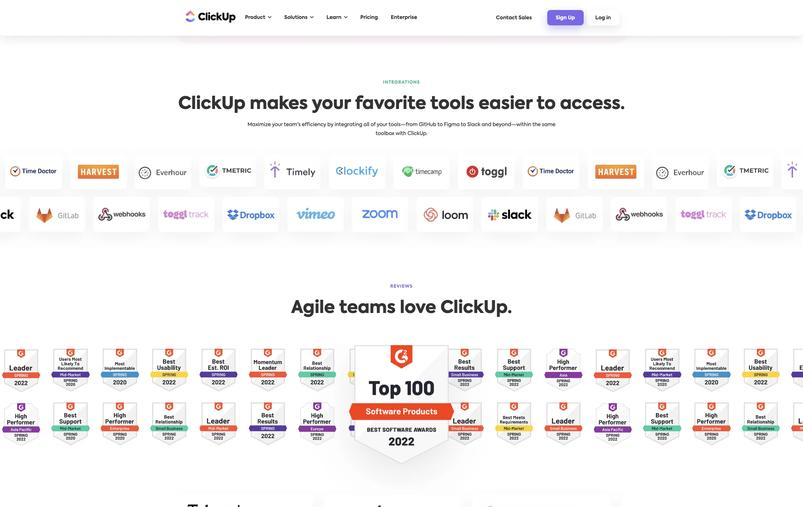 Task type: describe. For each thing, give the bounding box(es) containing it.
learn
[[327, 15, 342, 20]]

makes
[[250, 96, 308, 113]]

reviews
[[391, 284, 413, 289]]

sign up
[[556, 15, 575, 20]]

of
[[371, 122, 376, 127]]

pressed logo image
[[335, 505, 380, 507]]

1 vertical spatial clickup.
[[441, 300, 512, 317]]

talent+ logo image
[[186, 505, 245, 507]]

tools—from
[[389, 122, 418, 127]]

integrating
[[335, 122, 363, 127]]

yoga international image
[[484, 505, 579, 507]]

beyond—within
[[493, 122, 532, 127]]

integrations
[[383, 80, 420, 85]]

notes
[[545, 2, 562, 8]]

and
[[482, 122, 492, 127]]

release notes
[[521, 2, 562, 8]]

enterprise
[[391, 15, 417, 20]]

top 100 fastest growing products best software awards 2021 image
[[349, 345, 454, 465]]

1 horizontal spatial your
[[312, 96, 351, 113]]

2 horizontal spatial to
[[537, 96, 556, 113]]

learn button
[[323, 10, 351, 25]]

favorite
[[355, 96, 426, 113]]

pricing
[[361, 15, 378, 20]]

all
[[364, 122, 370, 127]]

contact sales button
[[493, 12, 536, 24]]

slack
[[468, 122, 481, 127]]

contact sales
[[496, 15, 532, 20]]

pricing link
[[357, 10, 382, 25]]

github
[[419, 122, 437, 127]]

by
[[328, 122, 334, 127]]

figma
[[444, 122, 460, 127]]

enterprise link
[[387, 10, 421, 25]]

maximize your team's efficiency by integrating all of your tools—from github to figma to slack and beyond—within the same toolbox with clickup.
[[248, 122, 556, 136]]

clickup
[[178, 96, 246, 113]]

sign up button
[[548, 10, 584, 25]]

sales
[[519, 15, 532, 20]]

team's
[[284, 122, 301, 127]]

the
[[533, 122, 541, 127]]

clickup. inside maximize your team's efficiency by integrating all of your tools—from github to figma to slack and beyond—within the same toolbox with clickup.
[[408, 131, 428, 136]]

solutions
[[284, 15, 308, 20]]



Task type: locate. For each thing, give the bounding box(es) containing it.
access.
[[560, 96, 625, 113]]

your right "of" on the top left of the page
[[377, 122, 388, 127]]

love
[[400, 300, 436, 317]]

product
[[245, 15, 265, 20]]

in
[[607, 15, 611, 20]]

2 horizontal spatial your
[[377, 122, 388, 127]]

to left slack
[[461, 122, 466, 127]]

1 horizontal spatial to
[[461, 122, 466, 127]]

log
[[596, 15, 605, 20]]

teams
[[339, 300, 396, 317]]

0 horizontal spatial to
[[438, 122, 443, 127]]

to up same
[[537, 96, 556, 113]]

efficiency
[[302, 122, 326, 127]]

agile teams love clickup.
[[291, 300, 512, 317]]

up
[[568, 15, 575, 20]]

1 horizontal spatial clickup.
[[441, 300, 512, 317]]

same
[[542, 122, 556, 127]]

solutions button
[[281, 10, 317, 25]]

release notes link
[[477, 0, 606, 22]]

0 vertical spatial clickup.
[[408, 131, 428, 136]]

maximize
[[248, 122, 271, 127]]

log in link
[[587, 10, 620, 25]]

to
[[537, 96, 556, 113], [438, 122, 443, 127], [461, 122, 466, 127]]

sign
[[556, 15, 567, 20]]

your
[[312, 96, 351, 113], [272, 122, 283, 127], [377, 122, 388, 127]]

your left team's
[[272, 122, 283, 127]]

clickup makes your favorite tools easier to access.
[[178, 96, 625, 113]]

with
[[396, 131, 406, 136]]

to left figma
[[438, 122, 443, 127]]

tools
[[431, 96, 475, 113]]

contact
[[496, 15, 518, 20]]

agile
[[291, 300, 335, 317]]

easier
[[479, 96, 533, 113]]

toolbox
[[376, 131, 395, 136]]

0 horizontal spatial clickup.
[[408, 131, 428, 136]]

log in
[[596, 15, 611, 20]]

clickup.
[[408, 131, 428, 136], [441, 300, 512, 317]]

0 horizontal spatial your
[[272, 122, 283, 127]]

clickup image
[[184, 9, 236, 23]]

your up by
[[312, 96, 351, 113]]

release
[[521, 2, 543, 8]]

product button
[[242, 10, 275, 25]]



Task type: vqa. For each thing, say whether or not it's contained in the screenshot.
bottommost can
no



